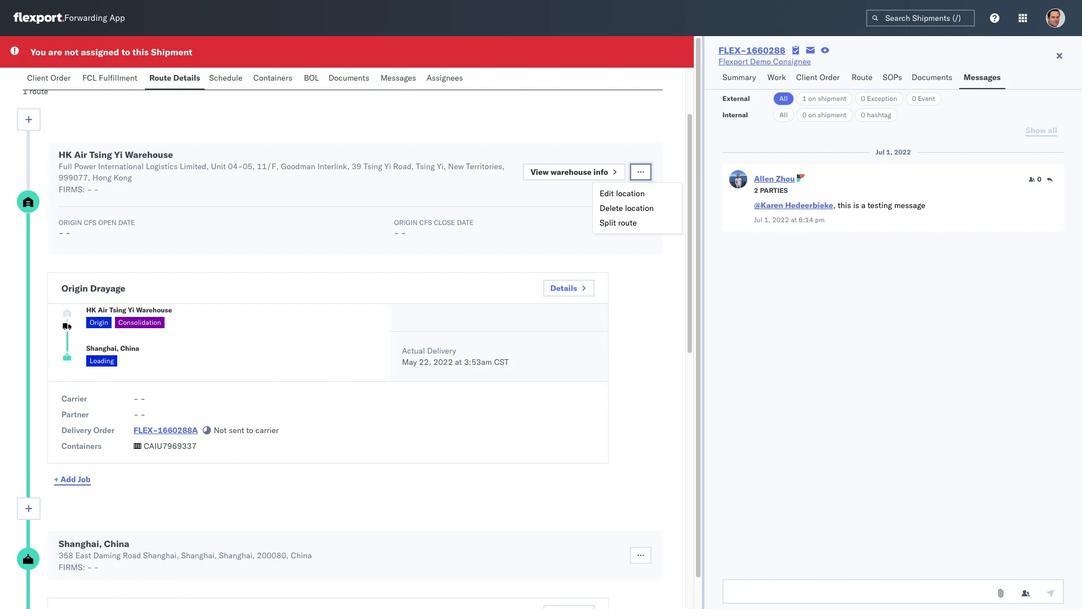 Task type: vqa. For each thing, say whether or not it's contained in the screenshot.
5th Schedule Pickup from Los Angeles, CA from the bottom of the page
no



Task type: describe. For each thing, give the bounding box(es) containing it.
origin cfs close date - -
[[394, 218, 474, 238]]

documents for the rightmost documents button
[[912, 72, 953, 82]]

hk air tsing yi warehouse full power international logistics limited, unit 04-05, 11/f, goodman interlink, 39 tsing yi road, tsing yi, new territories, 999077, hong kong firms: - -
[[59, 149, 505, 195]]

internal
[[723, 111, 748, 119]]

view warehouse info
[[531, 167, 608, 177]]

loading
[[90, 356, 114, 365]]

2022 inside actual delivery may 22, 2022 at 3:53am cst
[[434, 357, 453, 367]]

on for 1
[[809, 94, 816, 103]]

message
[[895, 200, 926, 210]]

6:14
[[799, 215, 814, 224]]

0 horizontal spatial client order
[[27, 73, 71, 83]]

sops
[[883, 72, 903, 82]]

open
[[98, 218, 117, 227]]

not
[[64, 46, 79, 58]]

tsing left yi,
[[416, 161, 435, 171]]

testing
[[868, 200, 893, 210]]

cfs for origin cfs close date - -
[[420, 218, 432, 227]]

2 horizontal spatial yi
[[385, 161, 391, 171]]

allen zhou
[[755, 174, 795, 184]]

route button
[[848, 67, 879, 89]]

all button for 0
[[774, 108, 794, 122]]

origin for origin cfs close date - -
[[394, 218, 418, 227]]

assignees button
[[422, 68, 470, 90]]

firms: inside shanghai, china 358 east daming road shanghai, shanghai, shanghai, 200080, china firms: - -
[[59, 562, 85, 572]]

yi for hk air tsing yi warehouse full power international logistics limited, unit 04-05, 11/f, goodman interlink, 39 tsing yi road, tsing yi, new territories, 999077, hong kong firms: - -
[[114, 149, 123, 160]]

road
[[123, 550, 141, 561]]

cst
[[494, 357, 509, 367]]

summary
[[723, 72, 757, 82]]

route details button
[[145, 68, 205, 90]]

kong
[[114, 173, 132, 183]]

date for origin cfs close date - -
[[457, 218, 474, 227]]

shipment for 0 on shipment
[[818, 111, 847, 119]]

fcl fulfillment
[[82, 73, 137, 83]]

china for shanghai, china loading
[[120, 344, 139, 352]]

0 event
[[912, 94, 936, 103]]

east
[[75, 550, 91, 561]]

@karen hedeerbieke , this is a testing message jul 1, 2022 at 6:14 pm
[[755, 200, 926, 224]]

+ add job button
[[47, 468, 97, 491]]

sops button
[[879, 67, 908, 89]]

shipment
[[151, 46, 192, 58]]

forwarding app
[[64, 13, 125, 23]]

0 horizontal spatial client order button
[[23, 68, 78, 90]]

pm
[[815, 215, 825, 224]]

bol
[[304, 73, 319, 83]]

at inside actual delivery may 22, 2022 at 3:53am cst
[[455, 357, 462, 367]]

assignees
[[427, 73, 463, 83]]

interlink,
[[318, 161, 350, 171]]

origin for origin drayage
[[61, 283, 88, 294]]

zhou
[[776, 174, 795, 184]]

forwarding app link
[[14, 12, 125, 24]]

0 on shipment
[[803, 111, 847, 119]]

view warehouse info button
[[524, 164, 626, 180]]

- - for carrier
[[134, 394, 145, 404]]

2 parties
[[755, 186, 788, 195]]

event
[[918, 94, 936, 103]]

flexport demo consignee link
[[719, 56, 811, 67]]

yi,
[[437, 161, 446, 171]]

origin cfs open date - -
[[59, 218, 135, 238]]

delete
[[600, 203, 623, 213]]

job
[[78, 474, 91, 484]]

shipment for 1 on shipment
[[818, 94, 847, 103]]

hedeerbieke
[[786, 200, 834, 210]]

1 horizontal spatial to
[[246, 425, 254, 435]]

1 horizontal spatial messages button
[[960, 67, 1006, 89]]

details button
[[543, 280, 595, 297]]

you
[[30, 46, 46, 58]]

logistics
[[146, 161, 178, 171]]

1 horizontal spatial client
[[797, 72, 818, 82]]

jul 1, 2022
[[876, 148, 911, 156]]

Search Shipments (/) text field
[[867, 10, 976, 27]]

2
[[755, 186, 759, 195]]

this inside @karen hedeerbieke , this is a testing message jul 1, 2022 at 6:14 pm
[[838, 200, 852, 210]]

shanghai, china 358 east daming road shanghai, shanghai, shanghai, 200080, china firms: - -
[[59, 538, 312, 572]]

route for route details
[[149, 73, 172, 83]]

2 horizontal spatial order
[[820, 72, 840, 82]]

documents for leftmost documents button
[[329, 73, 369, 83]]

0 hashtag
[[861, 111, 892, 119]]

1 for 1 route
[[23, 86, 27, 96]]

1 horizontal spatial client order button
[[792, 67, 848, 89]]

@karen hedeerbieke button
[[755, 200, 834, 210]]

0 button
[[1029, 175, 1042, 184]]

demo
[[751, 56, 771, 67]]

international
[[98, 161, 144, 171]]

containers button
[[249, 68, 300, 90]]

add
[[61, 474, 76, 484]]

1, inside @karen hedeerbieke , this is a testing message jul 1, 2022 at 6:14 pm
[[765, 215, 771, 224]]

1 on shipment
[[803, 94, 847, 103]]

shanghai, china loading
[[86, 344, 139, 365]]

assigned
[[81, 46, 119, 58]]

2 vertical spatial china
[[291, 550, 312, 561]]

1 horizontal spatial client order
[[797, 72, 840, 82]]

air for hk air tsing yi warehouse full power international logistics limited, unit 04-05, 11/f, goodman interlink, 39 tsing yi road, tsing yi, new territories, 999077, hong kong firms: - -
[[74, 149, 87, 160]]

flex-1660288a
[[134, 425, 198, 435]]

shanghai, inside shanghai, china loading
[[86, 344, 119, 352]]

consolidation
[[118, 318, 161, 326]]

05,
[[243, 161, 255, 171]]

may
[[402, 357, 417, 367]]

details inside the route details button
[[173, 73, 200, 83]]

actual
[[402, 346, 425, 356]]

view
[[531, 167, 549, 177]]

work
[[768, 72, 786, 82]]

schedule
[[209, 73, 243, 83]]

close
[[434, 218, 455, 227]]

new
[[448, 161, 464, 171]]

all button for 1
[[774, 92, 794, 105]]

fulfillment
[[99, 73, 137, 83]]

1 vertical spatial containers
[[61, 441, 102, 451]]

date for origin cfs open date - -
[[118, 218, 135, 227]]

0 vertical spatial 1,
[[887, 148, 893, 156]]

edit location delete location split route
[[600, 188, 654, 228]]

unit
[[211, 161, 226, 171]]

0 horizontal spatial this
[[132, 46, 149, 58]]

details inside details button
[[551, 283, 577, 293]]

1660288
[[747, 45, 786, 56]]

all for 0
[[780, 111, 788, 119]]

cfs for origin cfs open date - -
[[84, 218, 97, 227]]



Task type: locate. For each thing, give the bounding box(es) containing it.
on up 0 on shipment
[[809, 94, 816, 103]]

route for route
[[852, 72, 873, 82]]

fcl fulfillment button
[[78, 68, 145, 90]]

hashtag
[[867, 111, 892, 119]]

territories,
[[466, 161, 505, 171]]

date inside origin cfs close date - -
[[457, 218, 474, 227]]

not
[[214, 425, 227, 435]]

firms: down 999077,
[[59, 184, 85, 195]]

shipment down 1 on shipment
[[818, 111, 847, 119]]

daming
[[93, 550, 121, 561]]

1 - - from the top
[[134, 394, 145, 404]]

yi up international
[[114, 149, 123, 160]]

client down consignee
[[797, 72, 818, 82]]

client order
[[797, 72, 840, 82], [27, 73, 71, 83]]

documents button up event
[[908, 67, 960, 89]]

sent
[[229, 425, 244, 435]]

0 inside "button"
[[1038, 175, 1042, 183]]

2022 right '22,'
[[434, 357, 453, 367]]

goodman
[[281, 161, 316, 171]]

flexport. image
[[14, 12, 64, 24]]

0 vertical spatial all
[[780, 94, 788, 103]]

0 horizontal spatial containers
[[61, 441, 102, 451]]

2 - - from the top
[[134, 409, 145, 420]]

china up daming
[[104, 538, 129, 549]]

1, down the @karen
[[765, 215, 771, 224]]

full
[[59, 161, 72, 171]]

all
[[780, 94, 788, 103], [780, 111, 788, 119]]

cfs left open
[[84, 218, 97, 227]]

1, down the hashtag
[[887, 148, 893, 156]]

1 vertical spatial this
[[838, 200, 852, 210]]

1 horizontal spatial cfs
[[420, 218, 432, 227]]

delivery up '22,'
[[427, 346, 456, 356]]

delivery
[[427, 346, 456, 356], [61, 425, 92, 435]]

hk inside hk air tsing yi warehouse full power international logistics limited, unit 04-05, 11/f, goodman interlink, 39 tsing yi road, tsing yi, new territories, 999077, hong kong firms: - -
[[59, 149, 72, 160]]

origin inside origin cfs close date - -
[[394, 218, 418, 227]]

0 vertical spatial delivery
[[427, 346, 456, 356]]

0 horizontal spatial flex-
[[134, 425, 158, 435]]

2022 down the @karen
[[773, 215, 790, 224]]

0 vertical spatial on
[[809, 94, 816, 103]]

origin left the close at the left
[[394, 218, 418, 227]]

on
[[809, 94, 816, 103], [809, 111, 816, 119]]

1 vertical spatial 2022
[[773, 215, 790, 224]]

0 horizontal spatial documents
[[329, 73, 369, 83]]

1 horizontal spatial yi
[[128, 305, 134, 314]]

to right sent
[[246, 425, 254, 435]]

client
[[797, 72, 818, 82], [27, 73, 48, 83]]

1
[[23, 86, 27, 96], [803, 94, 807, 103]]

1 vertical spatial warehouse
[[136, 305, 172, 314]]

0 horizontal spatial delivery
[[61, 425, 92, 435]]

0 horizontal spatial hk
[[59, 149, 72, 160]]

0 vertical spatial warehouse
[[125, 149, 173, 160]]

route
[[29, 86, 48, 96], [619, 218, 637, 228]]

origin left the drayage
[[61, 283, 88, 294]]

order
[[820, 72, 840, 82], [50, 73, 71, 83], [93, 425, 114, 435]]

0 for 0 on shipment
[[803, 111, 807, 119]]

0 horizontal spatial at
[[455, 357, 462, 367]]

origin left open
[[59, 218, 82, 227]]

cfs inside origin cfs close date - -
[[420, 218, 432, 227]]

0 horizontal spatial 1,
[[765, 215, 771, 224]]

0 vertical spatial route
[[29, 86, 48, 96]]

+ add job
[[54, 474, 91, 484]]

2022 up message
[[895, 148, 911, 156]]

flex-1660288a button
[[134, 425, 198, 435]]

0 horizontal spatial yi
[[114, 149, 123, 160]]

air inside hk air tsing yi warehouse full power international logistics limited, unit 04-05, 11/f, goodman interlink, 39 tsing yi road, tsing yi, new territories, 999077, hong kong firms: - -
[[74, 149, 87, 160]]

containers inside button
[[253, 73, 293, 83]]

yi up consolidation
[[128, 305, 134, 314]]

flex-
[[719, 45, 747, 56], [134, 425, 158, 435]]

2 on from the top
[[809, 111, 816, 119]]

warehouse for hk air tsing yi warehouse
[[136, 305, 172, 314]]

0 horizontal spatial client
[[27, 73, 48, 83]]

1 route
[[23, 86, 48, 96]]

1 horizontal spatial route
[[619, 218, 637, 228]]

0 horizontal spatial route
[[149, 73, 172, 83]]

cfs
[[84, 218, 97, 227], [420, 218, 432, 227]]

air for hk air tsing yi warehouse
[[98, 305, 108, 314]]

1 vertical spatial all button
[[774, 108, 794, 122]]

date inside origin cfs open date - -
[[118, 218, 135, 227]]

1 vertical spatial flex-
[[134, 425, 158, 435]]

flex- for 1660288
[[719, 45, 747, 56]]

actual delivery may 22, 2022 at 3:53am cst
[[402, 346, 509, 367]]

-
[[87, 184, 92, 195], [94, 184, 99, 195], [59, 228, 64, 238], [66, 228, 70, 238], [394, 228, 399, 238], [401, 228, 406, 238], [134, 394, 139, 404], [141, 394, 145, 404], [134, 409, 139, 420], [141, 409, 145, 420], [87, 562, 92, 572], [94, 562, 99, 572]]

tsing
[[89, 149, 112, 160], [364, 161, 383, 171], [416, 161, 435, 171], [109, 305, 126, 314]]

0 horizontal spatial route
[[29, 86, 48, 96]]

2 firms: from the top
[[59, 562, 85, 572]]

0 horizontal spatial messages button
[[376, 68, 422, 90]]

client order up the 1 route
[[27, 73, 71, 83]]

2 parties button
[[755, 185, 788, 195]]

1 horizontal spatial 1
[[803, 94, 807, 103]]

delivery order
[[61, 425, 114, 435]]

info
[[594, 167, 608, 177]]

air down the drayage
[[98, 305, 108, 314]]

2 all button from the top
[[774, 108, 794, 122]]

tsing down the drayage
[[109, 305, 126, 314]]

china for shanghai, china 358 east daming road shanghai, shanghai, shanghai, 200080, china firms: - -
[[104, 538, 129, 549]]

shipment up 0 on shipment
[[818, 94, 847, 103]]

1 cfs from the left
[[84, 218, 97, 227]]

containers down delivery order
[[61, 441, 102, 451]]

origin inside origin cfs open date - -
[[59, 218, 82, 227]]

0 vertical spatial flex-
[[719, 45, 747, 56]]

1 for 1 on shipment
[[803, 94, 807, 103]]

route inside edit location delete location split route
[[619, 218, 637, 228]]

client up the 1 route
[[27, 73, 48, 83]]

hk air tsing yi warehouse
[[86, 305, 172, 314]]

0 vertical spatial air
[[74, 149, 87, 160]]

jul down the @karen
[[755, 215, 763, 224]]

app
[[109, 13, 125, 23]]

hong
[[93, 173, 112, 183]]

air
[[74, 149, 87, 160], [98, 305, 108, 314]]

0 vertical spatial china
[[120, 344, 139, 352]]

2 vertical spatial 2022
[[434, 357, 453, 367]]

1 vertical spatial details
[[551, 283, 577, 293]]

on down 1 on shipment
[[809, 111, 816, 119]]

0 vertical spatial - -
[[134, 394, 145, 404]]

0 vertical spatial to
[[121, 46, 130, 58]]

1 all from the top
[[780, 94, 788, 103]]

route down the you
[[29, 86, 48, 96]]

shanghai,
[[86, 344, 119, 352], [59, 538, 102, 549], [143, 550, 179, 561], [181, 550, 217, 561], [219, 550, 255, 561]]

2 date from the left
[[457, 218, 474, 227]]

firms: down 358
[[59, 562, 85, 572]]

allen zhou button
[[755, 174, 795, 184]]

2 horizontal spatial 2022
[[895, 148, 911, 156]]

1 vertical spatial delivery
[[61, 425, 92, 435]]

client order up 1 on shipment
[[797, 72, 840, 82]]

at left 3:53am
[[455, 357, 462, 367]]

yi left road,
[[385, 161, 391, 171]]

1 horizontal spatial 1,
[[887, 148, 893, 156]]

1 vertical spatial shipment
[[818, 111, 847, 119]]

firms:
[[59, 184, 85, 195], [59, 562, 85, 572]]

documents up event
[[912, 72, 953, 82]]

1 horizontal spatial order
[[93, 425, 114, 435]]

04-
[[228, 161, 243, 171]]

flexport
[[719, 56, 749, 67]]

200080,
[[257, 550, 289, 561]]

china inside shanghai, china loading
[[120, 344, 139, 352]]

1 horizontal spatial jul
[[876, 148, 885, 156]]

1 vertical spatial firms:
[[59, 562, 85, 572]]

3:53am
[[464, 357, 492, 367]]

1 vertical spatial location
[[625, 203, 654, 213]]

flex- for 1660288a
[[134, 425, 158, 435]]

0 exception
[[861, 94, 898, 103]]

1 horizontal spatial details
[[551, 283, 577, 293]]

date right the close at the left
[[457, 218, 474, 227]]

warehouse inside hk air tsing yi warehouse full power international logistics limited, unit 04-05, 11/f, goodman interlink, 39 tsing yi road, tsing yi, new territories, 999077, hong kong firms: - -
[[125, 149, 173, 160]]

1 vertical spatial hk
[[86, 305, 96, 314]]

route up 0 exception
[[852, 72, 873, 82]]

allen
[[755, 174, 774, 184]]

this left the shipment
[[132, 46, 149, 58]]

0 for 0 exception
[[861, 94, 866, 103]]

1 vertical spatial route
[[619, 218, 637, 228]]

0 for 0 event
[[912, 94, 917, 103]]

hk for hk air tsing yi warehouse
[[86, 305, 96, 314]]

2 vertical spatial yi
[[128, 305, 134, 314]]

origin drayage
[[61, 283, 126, 294]]

parties
[[760, 186, 788, 195]]

warehouse for hk air tsing yi warehouse full power international logistics limited, unit 04-05, 11/f, goodman interlink, 39 tsing yi road, tsing yi, new territories, 999077, hong kong firms: - -
[[125, 149, 173, 160]]

tsing up the power
[[89, 149, 112, 160]]

carrier
[[61, 394, 87, 404]]

china down consolidation
[[120, 344, 139, 352]]

- - for partner
[[134, 409, 145, 420]]

yi for hk air tsing yi warehouse
[[128, 305, 134, 314]]

origin for origin
[[90, 318, 108, 326]]

22,
[[419, 357, 432, 367]]

1 horizontal spatial air
[[98, 305, 108, 314]]

at inside @karen hedeerbieke , this is a testing message jul 1, 2022 at 6:14 pm
[[791, 215, 797, 224]]

1 horizontal spatial containers
[[253, 73, 293, 83]]

date right open
[[118, 218, 135, 227]]

route inside "button"
[[852, 72, 873, 82]]

2022 inside @karen hedeerbieke , this is a testing message jul 1, 2022 at 6:14 pm
[[773, 215, 790, 224]]

partner
[[61, 409, 89, 420]]

firms: inside hk air tsing yi warehouse full power international logistics limited, unit 04-05, 11/f, goodman interlink, 39 tsing yi road, tsing yi, new territories, 999077, hong kong firms: - -
[[59, 184, 85, 195]]

warehouse
[[551, 167, 592, 177]]

client order button up 1 on shipment
[[792, 67, 848, 89]]

1660288a
[[158, 425, 198, 435]]

details
[[173, 73, 200, 83], [551, 283, 577, 293]]

0 vertical spatial location
[[616, 188, 645, 198]]

location right delete
[[625, 203, 654, 213]]

date
[[118, 218, 135, 227], [457, 218, 474, 227]]

cfs left the close at the left
[[420, 218, 432, 227]]

warehouse
[[125, 149, 173, 160], [136, 305, 172, 314]]

are
[[48, 46, 62, 58]]

1 on from the top
[[809, 94, 816, 103]]

documents button
[[908, 67, 960, 89], [324, 68, 376, 90]]

1 vertical spatial 1,
[[765, 215, 771, 224]]

carrier
[[256, 425, 279, 435]]

,
[[834, 200, 836, 210]]

a
[[862, 200, 866, 210]]

warehouse up consolidation
[[136, 305, 172, 314]]

2 cfs from the left
[[420, 218, 432, 227]]

1 horizontal spatial 2022
[[773, 215, 790, 224]]

0 vertical spatial hk
[[59, 149, 72, 160]]

exception
[[867, 94, 898, 103]]

jul inside @karen hedeerbieke , this is a testing message jul 1, 2022 at 6:14 pm
[[755, 215, 763, 224]]

messages for left messages button
[[381, 73, 416, 83]]

route right split
[[619, 218, 637, 228]]

cfs inside origin cfs open date - -
[[84, 218, 97, 227]]

1 horizontal spatial documents
[[912, 72, 953, 82]]

0 for 0
[[1038, 175, 1042, 183]]

this right ,
[[838, 200, 852, 210]]

0 vertical spatial at
[[791, 215, 797, 224]]

route down the shipment
[[149, 73, 172, 83]]

0 horizontal spatial cfs
[[84, 218, 97, 227]]

power
[[74, 161, 96, 171]]

1 horizontal spatial route
[[852, 72, 873, 82]]

0 vertical spatial shipment
[[818, 94, 847, 103]]

limited,
[[180, 161, 209, 171]]

all for 1
[[780, 94, 788, 103]]

location right edit
[[616, 188, 645, 198]]

0 horizontal spatial date
[[118, 218, 135, 227]]

delivery inside actual delivery may 22, 2022 at 3:53am cst
[[427, 346, 456, 356]]

0 horizontal spatial to
[[121, 46, 130, 58]]

1 horizontal spatial hk
[[86, 305, 96, 314]]

split
[[600, 218, 616, 228]]

jul
[[876, 148, 885, 156], [755, 215, 763, 224]]

flex-1660288
[[719, 45, 786, 56]]

edit
[[600, 188, 614, 198]]

1 horizontal spatial this
[[838, 200, 852, 210]]

0 vertical spatial containers
[[253, 73, 293, 83]]

1,
[[887, 148, 893, 156], [765, 215, 771, 224]]

0 vertical spatial firms:
[[59, 184, 85, 195]]

1 vertical spatial at
[[455, 357, 462, 367]]

1 date from the left
[[118, 218, 135, 227]]

1 horizontal spatial delivery
[[427, 346, 456, 356]]

tsing right 39
[[364, 161, 383, 171]]

None text field
[[723, 579, 1065, 604]]

client order button down are
[[23, 68, 78, 90]]

origin for origin cfs open date - -
[[59, 218, 82, 227]]

0 horizontal spatial details
[[173, 73, 200, 83]]

1 vertical spatial all
[[780, 111, 788, 119]]

to right assigned
[[121, 46, 130, 58]]

air up the power
[[74, 149, 87, 160]]

flexport demo consignee
[[719, 56, 811, 67]]

0 horizontal spatial jul
[[755, 215, 763, 224]]

forwarding
[[64, 13, 107, 23]]

flex- up flexport
[[719, 45, 747, 56]]

1 horizontal spatial at
[[791, 215, 797, 224]]

1 firms: from the top
[[59, 184, 85, 195]]

0 horizontal spatial documents button
[[324, 68, 376, 90]]

1 all button from the top
[[774, 92, 794, 105]]

1 vertical spatial to
[[246, 425, 254, 435]]

hk for hk air tsing yi warehouse full power international logistics limited, unit 04-05, 11/f, goodman interlink, 39 tsing yi road, tsing yi, new territories, 999077, hong kong firms: - -
[[59, 149, 72, 160]]

origin down hk air tsing yi warehouse
[[90, 318, 108, 326]]

hk down origin drayage
[[86, 305, 96, 314]]

drayage
[[90, 283, 126, 294]]

1 vertical spatial air
[[98, 305, 108, 314]]

2 all from the top
[[780, 111, 788, 119]]

client order button
[[792, 67, 848, 89], [23, 68, 78, 90]]

flex- up caiu7969337
[[134, 425, 158, 435]]

summary button
[[718, 67, 763, 89]]

warehouse up logistics
[[125, 149, 173, 160]]

0 horizontal spatial air
[[74, 149, 87, 160]]

documents button right bol
[[324, 68, 376, 90]]

at left 6:14
[[791, 215, 797, 224]]

0 vertical spatial jul
[[876, 148, 885, 156]]

0 for 0 hashtag
[[861, 111, 866, 119]]

1 vertical spatial yi
[[385, 161, 391, 171]]

1 horizontal spatial date
[[457, 218, 474, 227]]

1 vertical spatial on
[[809, 111, 816, 119]]

0 horizontal spatial order
[[50, 73, 71, 83]]

1 vertical spatial china
[[104, 538, 129, 549]]

39
[[352, 161, 362, 171]]

1 horizontal spatial messages
[[964, 72, 1001, 82]]

messages for rightmost messages button
[[964, 72, 1001, 82]]

0 vertical spatial details
[[173, 73, 200, 83]]

1 horizontal spatial documents button
[[908, 67, 960, 89]]

1 horizontal spatial flex-
[[719, 45, 747, 56]]

2 shipment from the top
[[818, 111, 847, 119]]

messages button
[[960, 67, 1006, 89], [376, 68, 422, 90]]

flex-1660288 link
[[719, 45, 786, 56]]

0 vertical spatial 2022
[[895, 148, 911, 156]]

0 vertical spatial this
[[132, 46, 149, 58]]

1 shipment from the top
[[818, 94, 847, 103]]

0 vertical spatial all button
[[774, 92, 794, 105]]

china right 200080,
[[291, 550, 312, 561]]

caiu7969337
[[144, 441, 197, 451]]

delivery down the partner
[[61, 425, 92, 435]]

route details
[[149, 73, 200, 83]]

0 horizontal spatial 1
[[23, 86, 27, 96]]

documents right bol button
[[329, 73, 369, 83]]

work button
[[763, 67, 792, 89]]

0 horizontal spatial messages
[[381, 73, 416, 83]]

on for 0
[[809, 111, 816, 119]]

bol button
[[300, 68, 324, 90]]

containers left bol
[[253, 73, 293, 83]]

you are not assigned to this shipment
[[30, 46, 192, 58]]

jul down the hashtag
[[876, 148, 885, 156]]

route inside button
[[149, 73, 172, 83]]

358
[[59, 550, 73, 561]]

hk up the full
[[59, 149, 72, 160]]



